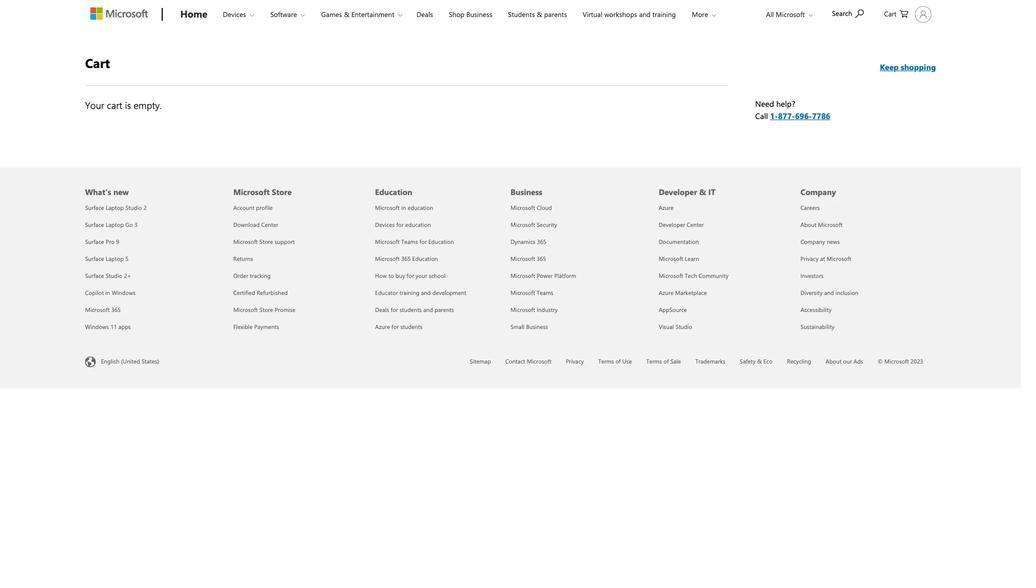 Task type: locate. For each thing, give the bounding box(es) containing it.
training
[[653, 10, 676, 19], [400, 289, 420, 297]]

about
[[801, 221, 817, 229], [826, 358, 842, 366]]

windows
[[112, 289, 136, 297], [85, 323, 109, 331]]

microsoft up the "account profile"
[[233, 187, 270, 197]]

2 of from the left
[[664, 358, 669, 366]]

parents right students in the top of the page
[[544, 10, 567, 19]]

education up microsoft in education
[[375, 187, 412, 197]]

1 vertical spatial windows
[[85, 323, 109, 331]]

school
[[429, 272, 446, 280]]

microsoft tech community link
[[659, 272, 729, 280]]

for right "buy"
[[407, 272, 414, 280]]

0 vertical spatial windows
[[112, 289, 136, 297]]

developer up azure link
[[659, 187, 697, 197]]

0 vertical spatial business
[[467, 10, 492, 19]]

education for devices for education
[[405, 221, 431, 229]]

parents inside footer resource links element
[[435, 306, 454, 314]]

store up profile
[[272, 187, 292, 197]]

3 laptop from the top
[[106, 255, 124, 263]]

1 vertical spatial education
[[405, 221, 431, 229]]

365 down the security at right
[[537, 238, 547, 246]]

students for deals
[[400, 306, 422, 314]]

1 vertical spatial training
[[400, 289, 420, 297]]

azure up developer center
[[659, 204, 674, 212]]

deals inside footer resource links element
[[375, 306, 389, 314]]

2 vertical spatial studio
[[676, 323, 693, 331]]

devices for devices for education
[[375, 221, 395, 229]]

7786
[[812, 110, 831, 121]]

center down profile
[[261, 221, 278, 229]]

1 vertical spatial azure
[[659, 289, 674, 297]]

0 horizontal spatial devices
[[223, 10, 246, 19]]

studio left 2+
[[106, 272, 122, 280]]

5 surface from the top
[[85, 272, 104, 280]]

microsoft 365 education
[[375, 255, 438, 263]]

0 vertical spatial company
[[801, 187, 836, 197]]

recycling link
[[787, 358, 812, 366]]

community
[[699, 272, 729, 280]]

surface for surface laptop studio 2
[[85, 204, 104, 212]]

help?
[[777, 98, 796, 109]]

business inside heading
[[511, 187, 543, 197]]

business for small
[[526, 323, 548, 331]]

0 horizontal spatial center
[[261, 221, 278, 229]]

account
[[233, 204, 255, 212]]

about inside footer resource links element
[[801, 221, 817, 229]]

developer inside heading
[[659, 187, 697, 197]]

1 horizontal spatial center
[[687, 221, 704, 229]]

1 vertical spatial deals
[[375, 306, 389, 314]]

safety
[[740, 358, 756, 366]]

2 company from the top
[[801, 238, 826, 246]]

& left it
[[700, 187, 706, 197]]

business up microsoft cloud link
[[511, 187, 543, 197]]

365 up microsoft power platform
[[537, 255, 546, 263]]

safety & eco
[[740, 358, 773, 366]]

1 surface from the top
[[85, 204, 104, 212]]

0 vertical spatial privacy
[[801, 255, 819, 263]]

1 horizontal spatial deals
[[417, 10, 433, 19]]

developer & it heading
[[659, 168, 788, 200]]

1 vertical spatial developer
[[659, 221, 685, 229]]

surface up "surface pro 9" link
[[85, 221, 104, 229]]

business right shop
[[467, 10, 492, 19]]

windows down 2+
[[112, 289, 136, 297]]

& inside dropdown button
[[344, 10, 350, 19]]

surface up copilot
[[85, 272, 104, 280]]

1-
[[771, 110, 778, 121]]

surface laptop go 3
[[85, 221, 138, 229]]

5
[[125, 255, 129, 263]]

1 vertical spatial business
[[511, 187, 543, 197]]

1 horizontal spatial in
[[401, 204, 406, 212]]

devices right home
[[223, 10, 246, 19]]

students down 'deals for students and parents' link
[[401, 323, 423, 331]]

0 horizontal spatial about
[[801, 221, 817, 229]]

download center
[[233, 221, 278, 229]]

center for developer
[[687, 221, 704, 229]]

2 laptop from the top
[[106, 221, 124, 229]]

surface left the pro
[[85, 238, 104, 246]]

1 horizontal spatial privacy
[[801, 255, 819, 263]]

365 for dynamics 365 link at the top
[[537, 238, 547, 246]]

laptop for go
[[106, 221, 124, 229]]

privacy inside footer resource links element
[[801, 255, 819, 263]]

how to buy for your school
[[375, 272, 446, 280]]

0 vertical spatial about
[[801, 221, 817, 229]]

laptop down 'new'
[[106, 204, 124, 212]]

privacy for privacy link
[[566, 358, 584, 366]]

& right games
[[344, 10, 350, 19]]

news
[[827, 238, 840, 246]]

in for windows
[[105, 289, 110, 297]]

education up school
[[429, 238, 454, 246]]

& inside heading
[[700, 187, 706, 197]]

0 vertical spatial store
[[272, 187, 292, 197]]

deals down educator
[[375, 306, 389, 314]]

apps
[[118, 323, 131, 331]]

surface down what's
[[85, 204, 104, 212]]

microsoft 365 down dynamics 365 link at the top
[[511, 255, 546, 263]]

teams up microsoft 365 education link on the top left
[[401, 238, 418, 246]]

1 vertical spatial devices
[[375, 221, 395, 229]]

diversity and inclusion
[[801, 289, 859, 297]]

1 of from the left
[[616, 358, 621, 366]]

parents down development
[[435, 306, 454, 314]]

0 vertical spatial laptop
[[106, 204, 124, 212]]

copilot in windows link
[[85, 289, 136, 297]]

eco
[[764, 358, 773, 366]]

software
[[270, 10, 297, 19]]

visual
[[659, 323, 674, 331]]

education
[[375, 187, 412, 197], [429, 238, 454, 246], [412, 255, 438, 263]]

1 vertical spatial in
[[105, 289, 110, 297]]

2 horizontal spatial studio
[[676, 323, 693, 331]]

0 vertical spatial devices
[[223, 10, 246, 19]]

laptop left go
[[106, 221, 124, 229]]

microsoft 365 up the windows 11 apps "link"
[[85, 306, 121, 314]]

studio for surface studio 2+
[[106, 272, 122, 280]]

0 vertical spatial cart
[[884, 9, 897, 18]]

1 company from the top
[[801, 187, 836, 197]]

for down microsoft in education link
[[396, 221, 404, 229]]

1 vertical spatial laptop
[[106, 221, 124, 229]]

company for company news
[[801, 238, 826, 246]]

microsoft 365
[[511, 255, 546, 263], [85, 306, 121, 314]]

0 vertical spatial microsoft 365
[[511, 255, 546, 263]]

deals for students and parents
[[375, 306, 454, 314]]

0 horizontal spatial training
[[400, 289, 420, 297]]

2 vertical spatial laptop
[[106, 255, 124, 263]]

students down educator training and development
[[400, 306, 422, 314]]

surface down surface pro 9
[[85, 255, 104, 263]]

company up careers link
[[801, 187, 836, 197]]

education heading
[[375, 168, 504, 200]]

2 surface from the top
[[85, 221, 104, 229]]

need help? call 1-877-696-7786
[[755, 98, 831, 121]]

& left eco
[[757, 358, 762, 366]]

microsoft down the certified
[[233, 306, 258, 314]]

1 vertical spatial cart
[[85, 54, 110, 71]]

&
[[344, 10, 350, 19], [537, 10, 542, 19], [700, 187, 706, 197], [757, 358, 762, 366]]

2 vertical spatial store
[[260, 306, 273, 314]]

1 vertical spatial privacy
[[566, 358, 584, 366]]

1 horizontal spatial cart
[[884, 9, 897, 18]]

training left the 'more' on the top of the page
[[653, 10, 676, 19]]

company down about microsoft link
[[801, 238, 826, 246]]

2 terms from the left
[[647, 358, 662, 366]]

privacy
[[801, 255, 819, 263], [566, 358, 584, 366]]

english (united states) link
[[85, 356, 172, 369]]

company inside heading
[[801, 187, 836, 197]]

1 horizontal spatial studio
[[125, 204, 142, 212]]

terms left sale
[[647, 358, 662, 366]]

for up azure for students link
[[391, 306, 398, 314]]

devices button
[[214, 1, 263, 28]]

1 terms from the left
[[598, 358, 614, 366]]

surface laptop studio 2 link
[[85, 204, 147, 212]]

dynamics 365
[[511, 238, 547, 246]]

azure for azure link
[[659, 204, 674, 212]]

center up documentation
[[687, 221, 704, 229]]

at
[[820, 255, 825, 263]]

terms of use
[[598, 358, 632, 366]]

account profile
[[233, 204, 273, 212]]

and right the 'diversity'
[[825, 289, 834, 297]]

privacy left at on the top right
[[801, 255, 819, 263]]

2
[[144, 204, 147, 212]]

virtual workshops and training
[[583, 10, 676, 19]]

2+
[[124, 272, 131, 280]]

microsoft learn
[[659, 255, 699, 263]]

azure for azure for students
[[375, 323, 390, 331]]

1 vertical spatial store
[[260, 238, 273, 246]]

microsoft 365 link up the windows 11 apps "link"
[[85, 306, 121, 314]]

0 vertical spatial deals
[[417, 10, 433, 19]]

Search search field
[[827, 2, 875, 24]]

surface laptop go 3 link
[[85, 221, 138, 229]]

terms of sale link
[[647, 358, 681, 366]]

0 vertical spatial training
[[653, 10, 676, 19]]

365 for microsoft 365 education link on the top left
[[401, 255, 411, 263]]

studio right visual
[[676, 323, 693, 331]]

4 surface from the top
[[85, 255, 104, 263]]

2 vertical spatial azure
[[375, 323, 390, 331]]

laptop left 5
[[106, 255, 124, 263]]

education up your
[[412, 255, 438, 263]]

2 developer from the top
[[659, 221, 685, 229]]

training down how to buy for your school
[[400, 289, 420, 297]]

education up devices for education
[[408, 204, 433, 212]]

365 for topmost microsoft 365 link
[[537, 255, 546, 263]]

1 horizontal spatial of
[[664, 358, 669, 366]]

order
[[233, 272, 248, 280]]

cart up your
[[85, 54, 110, 71]]

development
[[433, 289, 467, 297]]

studio left '2'
[[125, 204, 142, 212]]

365 up how to buy for your school link
[[401, 255, 411, 263]]

microsoft right all
[[776, 10, 805, 19]]

0 horizontal spatial of
[[616, 358, 621, 366]]

of left sale
[[664, 358, 669, 366]]

store inside microsoft store heading
[[272, 187, 292, 197]]

home link
[[175, 1, 213, 29]]

and right workshops
[[639, 10, 651, 19]]

trademarks link
[[696, 358, 726, 366]]

devices for education link
[[375, 221, 431, 229]]

windows left 11
[[85, 323, 109, 331]]

microsoft security
[[511, 221, 557, 229]]

windows 11 apps
[[85, 323, 131, 331]]

company heading
[[801, 168, 930, 200]]

1 vertical spatial microsoft 365 link
[[85, 306, 121, 314]]

teams down the power
[[537, 289, 554, 297]]

0 horizontal spatial terms
[[598, 358, 614, 366]]

1 horizontal spatial parents
[[544, 10, 567, 19]]

1 developer from the top
[[659, 187, 697, 197]]

2 vertical spatial education
[[412, 255, 438, 263]]

1 vertical spatial studio
[[106, 272, 122, 280]]

microsoft tech community
[[659, 272, 729, 280]]

your
[[85, 99, 104, 112]]

cart right "search" search field
[[884, 9, 897, 18]]

1 vertical spatial parents
[[435, 306, 454, 314]]

0 horizontal spatial privacy
[[566, 358, 584, 366]]

microsoft down devices for education link at the left top of the page
[[375, 238, 400, 246]]

3 surface from the top
[[85, 238, 104, 246]]

privacy left terms of use
[[566, 358, 584, 366]]

store up payments
[[260, 306, 273, 314]]

in right copilot
[[105, 289, 110, 297]]

is
[[125, 99, 131, 112]]

more
[[692, 10, 708, 19]]

devices inside dropdown button
[[223, 10, 246, 19]]

365 up 11
[[111, 306, 121, 314]]

1 vertical spatial teams
[[537, 289, 554, 297]]

games
[[321, 10, 342, 19]]

of left use
[[616, 358, 621, 366]]

and down 'educator training and development' link
[[423, 306, 433, 314]]

deals for deals for students and parents
[[375, 306, 389, 314]]

0 horizontal spatial microsoft 365 link
[[85, 306, 121, 314]]

1 laptop from the top
[[106, 204, 124, 212]]

1 center from the left
[[261, 221, 278, 229]]

certified
[[233, 289, 255, 297]]

all
[[766, 10, 774, 19]]

0 vertical spatial studio
[[125, 204, 142, 212]]

1 vertical spatial microsoft 365
[[85, 306, 121, 314]]

microsoft 365 education link
[[375, 255, 438, 263]]

0 vertical spatial azure
[[659, 204, 674, 212]]

search button
[[828, 2, 869, 24]]

devices down microsoft in education link
[[375, 221, 395, 229]]

in up devices for education link at the left top of the page
[[401, 204, 406, 212]]

2 center from the left
[[687, 221, 704, 229]]

microsoft 365 link down dynamics 365 link at the top
[[511, 255, 546, 263]]

order tracking
[[233, 272, 271, 280]]

0 horizontal spatial parents
[[435, 306, 454, 314]]

for down 'deals for students and parents' link
[[392, 323, 399, 331]]

0 horizontal spatial in
[[105, 289, 110, 297]]

0 vertical spatial developer
[[659, 187, 697, 197]]

terms left use
[[598, 358, 614, 366]]

in
[[401, 204, 406, 212], [105, 289, 110, 297]]

0 vertical spatial education
[[375, 187, 412, 197]]

need
[[755, 98, 774, 109]]

1 vertical spatial students
[[401, 323, 423, 331]]

2 vertical spatial business
[[526, 323, 548, 331]]

cart
[[884, 9, 897, 18], [85, 54, 110, 71]]

developer down azure link
[[659, 221, 685, 229]]

microsoft up microsoft security link at the top
[[511, 204, 535, 212]]

microsoft right '©'
[[885, 358, 909, 366]]

microsoft 365 link
[[511, 255, 546, 263], [85, 306, 121, 314]]

1 horizontal spatial terms
[[647, 358, 662, 366]]

0 vertical spatial students
[[400, 306, 422, 314]]

0 horizontal spatial deals
[[375, 306, 389, 314]]

terms
[[598, 358, 614, 366], [647, 358, 662, 366]]

microsoft teams for education link
[[375, 238, 454, 246]]

1 horizontal spatial windows
[[112, 289, 136, 297]]

1 horizontal spatial about
[[826, 358, 842, 366]]

1 horizontal spatial microsoft 365
[[511, 255, 546, 263]]

microsoft up 'to'
[[375, 255, 400, 263]]

& right students in the top of the page
[[537, 10, 542, 19]]

azure down educator
[[375, 323, 390, 331]]

deals left shop
[[417, 10, 433, 19]]

educator
[[375, 289, 398, 297]]

microsoft store promise
[[233, 306, 296, 314]]

1 horizontal spatial microsoft 365 link
[[511, 255, 546, 263]]

0 vertical spatial in
[[401, 204, 406, 212]]

developer center link
[[659, 221, 704, 229]]

microsoft store heading
[[233, 168, 362, 200]]

0 vertical spatial teams
[[401, 238, 418, 246]]

365
[[537, 238, 547, 246], [401, 255, 411, 263], [537, 255, 546, 263], [111, 306, 121, 314]]

deals link
[[412, 1, 438, 26]]

english
[[101, 357, 119, 365]]

surface for surface pro 9
[[85, 238, 104, 246]]

azure up appsource
[[659, 289, 674, 297]]

inclusion
[[836, 289, 859, 297]]

for for devices
[[396, 221, 404, 229]]

laptop
[[106, 204, 124, 212], [106, 221, 124, 229], [106, 255, 124, 263]]

microsoft up microsoft teams
[[511, 272, 535, 280]]

devices inside footer resource links element
[[375, 221, 395, 229]]

1 vertical spatial about
[[826, 358, 842, 366]]

about our ads link
[[826, 358, 864, 366]]

0 vertical spatial education
[[408, 204, 433, 212]]

about down careers
[[801, 221, 817, 229]]

developer center
[[659, 221, 704, 229]]

store left support
[[260, 238, 273, 246]]

0 horizontal spatial teams
[[401, 238, 418, 246]]

1 horizontal spatial teams
[[537, 289, 554, 297]]

0 horizontal spatial studio
[[106, 272, 122, 280]]

microsoft right at on the top right
[[827, 255, 852, 263]]

1 horizontal spatial devices
[[375, 221, 395, 229]]

microsoft image
[[90, 7, 148, 20]]

of for use
[[616, 358, 621, 366]]

microsoft in education link
[[375, 204, 433, 212]]

business down 'microsoft industry' link
[[526, 323, 548, 331]]

business inside "link"
[[467, 10, 492, 19]]

1 vertical spatial company
[[801, 238, 826, 246]]

about left our
[[826, 358, 842, 366]]

education up microsoft teams for education link
[[405, 221, 431, 229]]

all microsoft button
[[758, 1, 818, 28]]



Task type: vqa. For each thing, say whether or not it's contained in the screenshot.
second subscription from left
no



Task type: describe. For each thing, give the bounding box(es) containing it.
to
[[389, 272, 394, 280]]

surface studio 2+ link
[[85, 272, 131, 280]]

education inside heading
[[375, 187, 412, 197]]

& for safety
[[757, 358, 762, 366]]

contact
[[505, 358, 526, 366]]

microsoft cloud
[[511, 204, 552, 212]]

of for sale
[[664, 358, 669, 366]]

3
[[134, 221, 138, 229]]

for up microsoft 365 education link on the top left
[[420, 238, 427, 246]]

all microsoft
[[766, 10, 805, 19]]

appsource
[[659, 306, 687, 314]]

for for deals
[[391, 306, 398, 314]]

footer resource links element
[[34, 168, 987, 340]]

careers
[[801, 204, 820, 212]]

developer for developer center
[[659, 221, 685, 229]]

marketplace
[[675, 289, 707, 297]]

company for company
[[801, 187, 836, 197]]

profile
[[256, 204, 273, 212]]

microsoft teams for education
[[375, 238, 454, 246]]

& for developer
[[700, 187, 706, 197]]

microsoft security link
[[511, 221, 557, 229]]

software button
[[261, 1, 314, 28]]

microsoft store
[[233, 187, 292, 197]]

about for about microsoft
[[801, 221, 817, 229]]

store for microsoft store
[[272, 187, 292, 197]]

surface laptop 5 link
[[85, 255, 129, 263]]

security
[[537, 221, 557, 229]]

returns
[[233, 255, 253, 263]]

microsoft inside "dropdown button"
[[776, 10, 805, 19]]

investors link
[[801, 272, 824, 280]]

microsoft inside heading
[[233, 187, 270, 197]]

privacy link
[[566, 358, 584, 366]]

center for microsoft
[[261, 221, 278, 229]]

microsoft up dynamics
[[511, 221, 535, 229]]

payments
[[254, 323, 279, 331]]

search
[[832, 9, 853, 18]]

promise
[[275, 306, 296, 314]]

appsource link
[[659, 306, 687, 314]]

deals for deals
[[417, 10, 433, 19]]

for for azure
[[392, 323, 399, 331]]

1 vertical spatial education
[[429, 238, 454, 246]]

what's new heading
[[85, 168, 221, 200]]

11
[[111, 323, 117, 331]]

0 horizontal spatial windows
[[85, 323, 109, 331]]

privacy for privacy at microsoft
[[801, 255, 819, 263]]

small business link
[[511, 323, 548, 331]]

surface studio 2+
[[85, 272, 131, 280]]

terms of use link
[[598, 358, 632, 366]]

microsoft down copilot
[[85, 306, 110, 314]]

deals for students and parents link
[[375, 306, 454, 314]]

©
[[878, 358, 883, 366]]

microsoft down microsoft learn
[[659, 272, 684, 280]]

terms for terms of use
[[598, 358, 614, 366]]

about for about our ads
[[826, 358, 842, 366]]

877-
[[778, 110, 795, 121]]

industry
[[537, 306, 558, 314]]

2023
[[911, 358, 924, 366]]

shop business link
[[444, 1, 497, 26]]

studio for visual studio
[[676, 323, 693, 331]]

microsoft right contact
[[527, 358, 552, 366]]

microsoft down documentation
[[659, 255, 684, 263]]

1 horizontal spatial training
[[653, 10, 676, 19]]

order tracking link
[[233, 272, 271, 280]]

new
[[113, 187, 129, 197]]

students
[[508, 10, 535, 19]]

what's new
[[85, 187, 129, 197]]

teams for microsoft teams
[[537, 289, 554, 297]]

it
[[709, 187, 716, 197]]

microsoft up devices for education link at the left top of the page
[[375, 204, 400, 212]]

education for microsoft in education
[[408, 204, 433, 212]]

dynamics 365 link
[[511, 238, 547, 246]]

learn
[[685, 255, 699, 263]]

0 vertical spatial parents
[[544, 10, 567, 19]]

documentation link
[[659, 238, 699, 246]]

tracking
[[250, 272, 271, 280]]

how
[[375, 272, 387, 280]]

your
[[416, 272, 427, 280]]

surface laptop studio 2
[[85, 204, 147, 212]]

0 horizontal spatial cart
[[85, 54, 110, 71]]

entertainment
[[351, 10, 395, 19]]

windows 11 apps link
[[85, 323, 131, 331]]

azure marketplace link
[[659, 289, 707, 297]]

investors
[[801, 272, 824, 280]]

surface for surface laptop 5
[[85, 255, 104, 263]]

visual studio link
[[659, 323, 693, 331]]

more button
[[683, 1, 725, 28]]

training inside footer resource links element
[[400, 289, 420, 297]]

& for games
[[344, 10, 350, 19]]

in for education
[[401, 204, 406, 212]]

business for shop
[[467, 10, 492, 19]]

contact microsoft link
[[505, 358, 552, 366]]

microsoft down download on the left of the page
[[233, 238, 258, 246]]

& for students
[[537, 10, 542, 19]]

home
[[180, 7, 208, 20]]

developer for developer & it
[[659, 187, 697, 197]]

business heading
[[511, 168, 646, 200]]

diversity
[[801, 289, 823, 297]]

returns link
[[233, 255, 253, 263]]

students for azure
[[401, 323, 423, 331]]

contact microsoft
[[505, 358, 552, 366]]

copilot
[[85, 289, 104, 297]]

about microsoft link
[[801, 221, 843, 229]]

virtual
[[583, 10, 603, 19]]

0 vertical spatial microsoft 365 link
[[511, 255, 546, 263]]

laptop for 5
[[106, 255, 124, 263]]

teams for microsoft teams for education
[[401, 238, 418, 246]]

refurbished
[[257, 289, 288, 297]]

microsoft store support
[[233, 238, 295, 246]]

microsoft industry
[[511, 306, 558, 314]]

devices for devices
[[223, 10, 246, 19]]

games & entertainment button
[[312, 1, 411, 28]]

store for microsoft store support
[[260, 238, 273, 246]]

365 for microsoft 365 link to the bottom
[[111, 306, 121, 314]]

surface for surface laptop go 3
[[85, 221, 104, 229]]

terms of sale
[[647, 358, 681, 366]]

store for microsoft store promise
[[260, 306, 273, 314]]

careers link
[[801, 204, 820, 212]]

and down your
[[421, 289, 431, 297]]

surface pro 9
[[85, 238, 119, 246]]

terms for terms of sale
[[647, 358, 662, 366]]

support
[[275, 238, 295, 246]]

sale
[[671, 358, 681, 366]]

microsoft down dynamics
[[511, 255, 535, 263]]

0 horizontal spatial microsoft 365
[[85, 306, 121, 314]]

flexible
[[233, 323, 253, 331]]

your cart is empty.
[[85, 99, 162, 112]]

azure for azure marketplace
[[659, 289, 674, 297]]

power
[[537, 272, 553, 280]]

call
[[755, 110, 768, 121]]

safety & eco link
[[740, 358, 773, 366]]

microsoft up news
[[818, 221, 843, 229]]

microsoft power platform
[[511, 272, 577, 280]]

keep
[[880, 62, 899, 72]]

surface for surface studio 2+
[[85, 272, 104, 280]]

laptop for studio
[[106, 204, 124, 212]]

ads
[[854, 358, 864, 366]]

microsoft up 'microsoft industry' link
[[511, 289, 535, 297]]

azure for students link
[[375, 323, 423, 331]]

microsoft up small
[[511, 306, 535, 314]]



